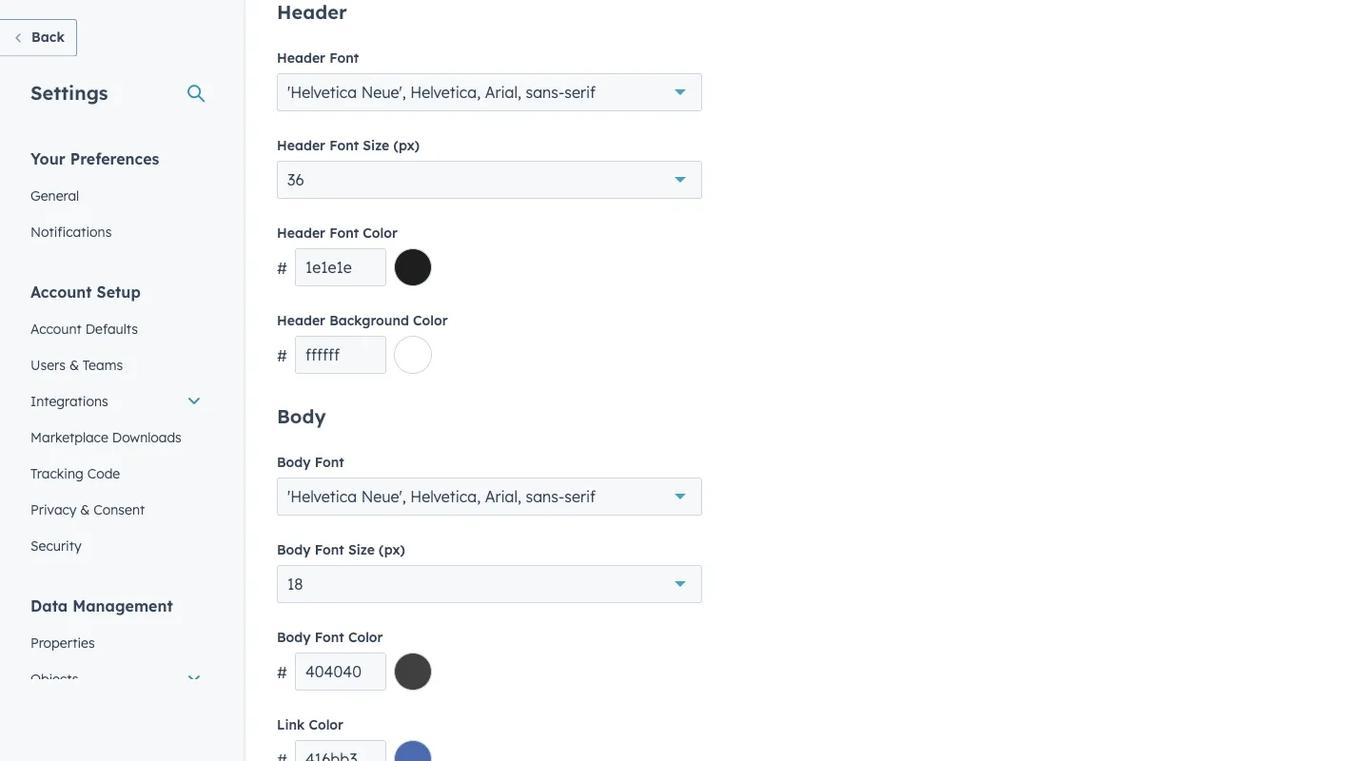 Task type: locate. For each thing, give the bounding box(es) containing it.
arial,
[[485, 83, 522, 102], [485, 487, 522, 506]]

None text field
[[295, 336, 387, 374]]

'helvetica
[[288, 83, 357, 102], [288, 487, 357, 506]]

font up body font color
[[315, 542, 344, 558]]

font up 'header font color'
[[330, 137, 359, 154]]

tracking code
[[30, 465, 120, 482]]

5 header from the top
[[277, 312, 326, 329]]

1 vertical spatial arial,
[[485, 487, 522, 506]]

1 'helvetica neue', helvetica, arial, sans-serif button from the top
[[277, 73, 702, 111]]

1 vertical spatial helvetica,
[[411, 487, 481, 506]]

arial, up 36 popup button
[[485, 83, 522, 102]]

# down 'header font color'
[[277, 259, 287, 278]]

notifications
[[30, 223, 112, 240]]

1 vertical spatial size
[[348, 542, 375, 558]]

0 vertical spatial 'helvetica
[[288, 83, 357, 102]]

1 vertical spatial serif
[[565, 487, 596, 506]]

account up users
[[30, 320, 82, 337]]

header for header font size (px)
[[277, 137, 326, 154]]

your preferences element
[[19, 148, 213, 250]]

helvetica, for 18
[[411, 487, 481, 506]]

neue', for 36
[[361, 83, 406, 102]]

3 header from the top
[[277, 137, 326, 154]]

1 vertical spatial &
[[80, 501, 90, 518]]

setup
[[97, 282, 141, 301]]

1 'helvetica from the top
[[288, 83, 357, 102]]

&
[[69, 357, 79, 373], [80, 501, 90, 518]]

'helvetica down body font
[[288, 487, 357, 506]]

2 helvetica, from the top
[[411, 487, 481, 506]]

helvetica,
[[411, 83, 481, 102], [411, 487, 481, 506]]

sans-
[[526, 83, 565, 102], [526, 487, 565, 506]]

font up header font size (px)
[[330, 50, 359, 66]]

back link
[[0, 19, 77, 57]]

neue', up body font size (px)
[[361, 487, 406, 506]]

0 vertical spatial #
[[277, 259, 287, 278]]

2 'helvetica neue', helvetica, arial, sans-serif from the top
[[288, 487, 596, 506]]

1 neue', from the top
[[361, 83, 406, 102]]

color up background
[[363, 225, 398, 241]]

font
[[330, 50, 359, 66], [330, 137, 359, 154], [330, 225, 359, 241], [315, 454, 344, 471], [315, 542, 344, 558], [315, 629, 344, 646]]

1 serif from the top
[[565, 83, 596, 102]]

0 vertical spatial &
[[69, 357, 79, 373]]

privacy & consent link
[[19, 492, 213, 528]]

2 arial, from the top
[[485, 487, 522, 506]]

# for 18
[[277, 664, 287, 683]]

4 body from the top
[[277, 629, 311, 646]]

'helvetica neue', helvetica, arial, sans-serif for 18
[[288, 487, 596, 506]]

1 arial, from the top
[[485, 83, 522, 102]]

back
[[31, 29, 65, 45]]

background
[[330, 312, 409, 329]]

0 vertical spatial 'helvetica neue', helvetica, arial, sans-serif
[[288, 83, 596, 102]]

account for account defaults
[[30, 320, 82, 337]]

1 vertical spatial (px)
[[379, 542, 405, 558]]

arial, for 18
[[485, 487, 522, 506]]

None text field
[[295, 248, 387, 287], [295, 653, 387, 691], [295, 741, 387, 762], [295, 248, 387, 287], [295, 653, 387, 691], [295, 741, 387, 762]]

'helvetica neue', helvetica, arial, sans-serif button up 36 popup button
[[277, 73, 702, 111]]

arial, for 36
[[485, 83, 522, 102]]

'helvetica neue', helvetica, arial, sans-serif button up '18' popup button
[[277, 478, 702, 516]]

(px) for 36
[[394, 137, 420, 154]]

'helvetica neue', helvetica, arial, sans-serif
[[288, 83, 596, 102], [288, 487, 596, 506]]

account for account setup
[[30, 282, 92, 301]]

'helvetica neue', helvetica, arial, sans-serif button
[[277, 73, 702, 111], [277, 478, 702, 516]]

(px)
[[394, 137, 420, 154], [379, 542, 405, 558]]

header font color
[[277, 225, 398, 241]]

header for header font color
[[277, 225, 326, 241]]

serif for 36
[[565, 83, 596, 102]]

36
[[288, 170, 304, 189]]

body font size (px)
[[277, 542, 405, 558]]

body for body font size (px)
[[277, 542, 311, 558]]

& right privacy
[[80, 501, 90, 518]]

0 vertical spatial arial,
[[485, 83, 522, 102]]

header font size (px)
[[277, 137, 420, 154]]

users
[[30, 357, 66, 373]]

2 header from the top
[[277, 50, 326, 66]]

1 vertical spatial 'helvetica neue', helvetica, arial, sans-serif button
[[277, 478, 702, 516]]

2 account from the top
[[30, 320, 82, 337]]

2 vertical spatial #
[[277, 664, 287, 683]]

0 vertical spatial neue',
[[361, 83, 406, 102]]

& right users
[[69, 357, 79, 373]]

security
[[30, 537, 82, 554]]

# up link
[[277, 664, 287, 683]]

0 vertical spatial size
[[363, 137, 390, 154]]

management
[[73, 596, 173, 616]]

# down "header background color"
[[277, 347, 287, 366]]

color right link
[[309, 717, 344, 734]]

2 'helvetica from the top
[[288, 487, 357, 506]]

color down body font size (px)
[[348, 629, 383, 646]]

color
[[363, 225, 398, 241], [413, 312, 448, 329], [348, 629, 383, 646], [309, 717, 344, 734]]

3 body from the top
[[277, 542, 311, 558]]

size
[[363, 137, 390, 154], [348, 542, 375, 558]]

1 vertical spatial 'helvetica
[[288, 487, 357, 506]]

font down body font size (px)
[[315, 629, 344, 646]]

color for header background color
[[413, 312, 448, 329]]

neue',
[[361, 83, 406, 102], [361, 487, 406, 506]]

0 horizontal spatial &
[[69, 357, 79, 373]]

header for header background color
[[277, 312, 326, 329]]

2 neue', from the top
[[361, 487, 406, 506]]

font for header font size (px)
[[330, 137, 359, 154]]

account defaults
[[30, 320, 138, 337]]

objects
[[30, 671, 78, 687]]

1 account from the top
[[30, 282, 92, 301]]

general link
[[19, 178, 213, 214]]

'helvetica down header font
[[288, 83, 357, 102]]

font up body font size (px)
[[315, 454, 344, 471]]

neue', up header font size (px)
[[361, 83, 406, 102]]

2 body from the top
[[277, 454, 311, 471]]

0 vertical spatial serif
[[565, 83, 596, 102]]

1 horizontal spatial &
[[80, 501, 90, 518]]

account defaults link
[[19, 311, 213, 347]]

2 serif from the top
[[565, 487, 596, 506]]

marketplace
[[30, 429, 108, 446]]

link color
[[277, 717, 344, 734]]

1 vertical spatial #
[[277, 347, 287, 366]]

marketplace downloads
[[30, 429, 182, 446]]

& for users
[[69, 357, 79, 373]]

account
[[30, 282, 92, 301], [30, 320, 82, 337]]

2 'helvetica neue', helvetica, arial, sans-serif button from the top
[[277, 478, 702, 516]]

'helvetica neue', helvetica, arial, sans-serif button for 18
[[277, 478, 702, 516]]

1 vertical spatial 'helvetica neue', helvetica, arial, sans-serif
[[288, 487, 596, 506]]

1 vertical spatial account
[[30, 320, 82, 337]]

body
[[277, 405, 326, 428], [277, 454, 311, 471], [277, 542, 311, 558], [277, 629, 311, 646]]

your preferences
[[30, 149, 159, 168]]

1 # from the top
[[277, 259, 287, 278]]

font down header font size (px)
[[330, 225, 359, 241]]

2 sans- from the top
[[526, 487, 565, 506]]

1 sans- from the top
[[526, 83, 565, 102]]

users & teams
[[30, 357, 123, 373]]

2 # from the top
[[277, 347, 287, 366]]

0 vertical spatial (px)
[[394, 137, 420, 154]]

sans- for 36
[[526, 83, 565, 102]]

1 vertical spatial neue',
[[361, 487, 406, 506]]

1 header from the top
[[277, 0, 347, 24]]

18
[[288, 575, 303, 594]]

0 vertical spatial account
[[30, 282, 92, 301]]

#
[[277, 259, 287, 278], [277, 347, 287, 366], [277, 664, 287, 683]]

0 vertical spatial helvetica,
[[411, 83, 481, 102]]

# for 36
[[277, 259, 287, 278]]

'helvetica neue', helvetica, arial, sans-serif for 36
[[288, 83, 596, 102]]

0 vertical spatial sans-
[[526, 83, 565, 102]]

arial, up '18' popup button
[[485, 487, 522, 506]]

1 helvetica, from the top
[[411, 83, 481, 102]]

(px) for 18
[[379, 542, 405, 558]]

header
[[277, 0, 347, 24], [277, 50, 326, 66], [277, 137, 326, 154], [277, 225, 326, 241], [277, 312, 326, 329]]

color right background
[[413, 312, 448, 329]]

1 vertical spatial sans-
[[526, 487, 565, 506]]

properties
[[30, 635, 95, 651]]

header background color
[[277, 312, 448, 329]]

account up account defaults
[[30, 282, 92, 301]]

0 vertical spatial 'helvetica neue', helvetica, arial, sans-serif button
[[277, 73, 702, 111]]

1 'helvetica neue', helvetica, arial, sans-serif from the top
[[288, 83, 596, 102]]

objects button
[[19, 661, 213, 697]]

privacy
[[30, 501, 77, 518]]

serif
[[565, 83, 596, 102], [565, 487, 596, 506]]

header font
[[277, 50, 359, 66]]

3 # from the top
[[277, 664, 287, 683]]

4 header from the top
[[277, 225, 326, 241]]



Task type: describe. For each thing, give the bounding box(es) containing it.
font for body font
[[315, 454, 344, 471]]

data
[[30, 596, 68, 616]]

size for 18
[[348, 542, 375, 558]]

integrations
[[30, 393, 108, 409]]

sans- for 18
[[526, 487, 565, 506]]

font for header font color
[[330, 225, 359, 241]]

1 body from the top
[[277, 405, 326, 428]]

security link
[[19, 528, 213, 564]]

account setup element
[[19, 281, 213, 564]]

body font
[[277, 454, 344, 471]]

general
[[30, 187, 79, 204]]

color for header font color
[[363, 225, 398, 241]]

header for header font
[[277, 50, 326, 66]]

'helvetica for 36
[[288, 83, 357, 102]]

teams
[[83, 357, 123, 373]]

font for header font
[[330, 50, 359, 66]]

marketplace downloads link
[[19, 419, 213, 456]]

tracking
[[30, 465, 84, 482]]

data management element
[[19, 596, 213, 762]]

preferences
[[70, 149, 159, 168]]

properties link
[[19, 625, 213, 661]]

data management
[[30, 596, 173, 616]]

consent
[[94, 501, 145, 518]]

integrations button
[[19, 383, 213, 419]]

body for body font
[[277, 454, 311, 471]]

privacy & consent
[[30, 501, 145, 518]]

font for body font color
[[315, 629, 344, 646]]

settings
[[30, 80, 108, 104]]

code
[[87, 465, 120, 482]]

downloads
[[112, 429, 182, 446]]

neue', for 18
[[361, 487, 406, 506]]

body for body font color
[[277, 629, 311, 646]]

18 button
[[277, 566, 702, 604]]

36 button
[[277, 161, 702, 199]]

'helvetica neue', helvetica, arial, sans-serif button for 36
[[277, 73, 702, 111]]

users & teams link
[[19, 347, 213, 383]]

font for body font size (px)
[[315, 542, 344, 558]]

notifications link
[[19, 214, 213, 250]]

tracking code link
[[19, 456, 213, 492]]

& for privacy
[[80, 501, 90, 518]]

size for 36
[[363, 137, 390, 154]]

'helvetica for 18
[[288, 487, 357, 506]]

defaults
[[85, 320, 138, 337]]

serif for 18
[[565, 487, 596, 506]]

link
[[277, 717, 305, 734]]

your
[[30, 149, 66, 168]]

account setup
[[30, 282, 141, 301]]

body font color
[[277, 629, 383, 646]]

color for body font color
[[348, 629, 383, 646]]

helvetica, for 36
[[411, 83, 481, 102]]



Task type: vqa. For each thing, say whether or not it's contained in the screenshot.
first 'should' from left
no



